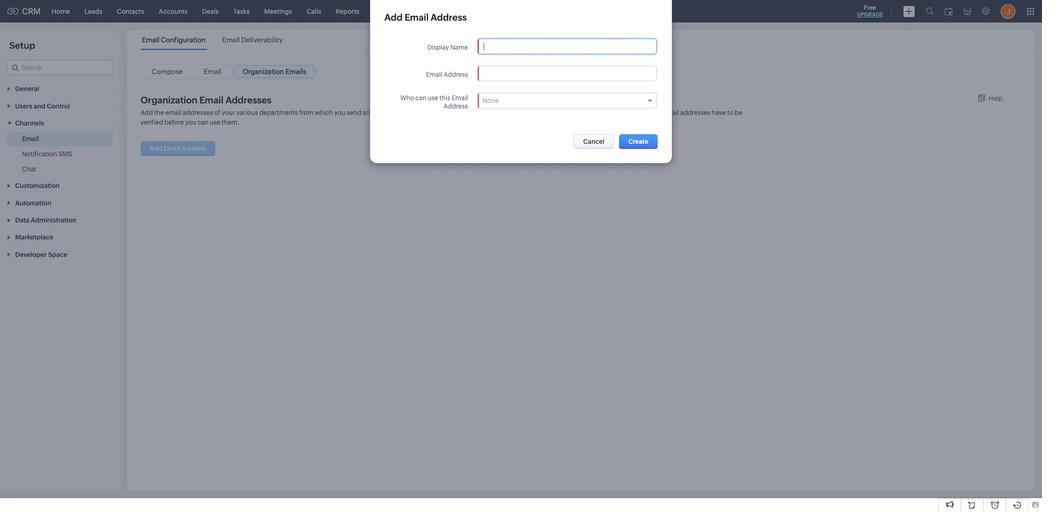 Task type: describe. For each thing, give the bounding box(es) containing it.
none
[[483, 97, 499, 104]]

0 vertical spatial address
[[431, 12, 467, 23]]

be
[[735, 109, 743, 116]]

home link
[[44, 0, 77, 22]]

free
[[865, 4, 877, 11]]

use inside who can use this email address
[[428, 94, 439, 102]]

0 vertical spatial you
[[335, 109, 346, 116]]

help
[[989, 95, 1003, 102]]

free upgrade
[[857, 4, 884, 18]]

contacts
[[117, 8, 144, 15]]

reports link
[[329, 0, 367, 22]]

chat
[[22, 165, 36, 173]]

campaigns link
[[367, 0, 416, 22]]

address inside who can use this email address
[[444, 102, 468, 110]]

customer
[[398, 109, 427, 116]]

organization email addresses
[[141, 95, 272, 105]]

to'
[[608, 109, 616, 116]]

create menu element
[[898, 0, 921, 22]]

2 vertical spatial use
[[210, 119, 220, 126]]

tasks
[[233, 8, 250, 15]]

the
[[651, 109, 662, 116]]

add for add email address
[[385, 12, 403, 23]]

1 addresses from the left
[[183, 109, 213, 116]]

addresses.
[[617, 109, 649, 116]]

before
[[164, 119, 184, 126]]

receive
[[375, 109, 397, 116]]

sms
[[59, 150, 72, 158]]

2 email from the left
[[663, 109, 679, 116]]

channels
[[15, 119, 44, 127]]

2 vertical spatial can
[[198, 119, 209, 126]]

contacts link
[[110, 0, 152, 22]]

search image
[[926, 7, 934, 15]]

crm link
[[7, 6, 41, 16]]

deals
[[202, 8, 219, 15]]

which
[[315, 109, 333, 116]]

deliverability
[[241, 36, 283, 44]]

add for add the email addresses of your various departments from which you send and receive customer emails. you can use these addresses as the 'from' and 'reply to' addresses. the email addresses have to be verified before you can use them.
[[141, 109, 153, 116]]

calls
[[307, 8, 321, 15]]

accounts
[[159, 8, 188, 15]]

create
[[629, 138, 649, 145]]

organization for organization email addresses
[[141, 95, 197, 105]]

calls link
[[300, 0, 329, 22]]

create menu image
[[904, 6, 915, 17]]

documents link
[[416, 0, 465, 22]]

setup
[[9, 40, 35, 51]]

display name
[[428, 44, 468, 51]]

display
[[428, 44, 449, 51]]

1 the from the left
[[154, 109, 164, 116]]

1 and from the left
[[363, 109, 374, 116]]

1 email from the left
[[165, 109, 182, 116]]

channels button
[[0, 114, 119, 131]]

upgrade
[[857, 11, 884, 18]]

organization for organization emails
[[243, 68, 284, 75]]

cancel
[[584, 138, 605, 145]]

meetings
[[264, 8, 292, 15]]

meetings link
[[257, 0, 300, 22]]

can inside who can use this email address
[[416, 94, 427, 102]]

2 the from the left
[[544, 109, 554, 116]]

from
[[299, 109, 314, 116]]

email configuration link
[[141, 36, 207, 44]]

1 vertical spatial can
[[463, 109, 474, 116]]

campaigns
[[374, 8, 408, 15]]



Task type: vqa. For each thing, say whether or not it's contained in the screenshot.
logo
no



Task type: locate. For each thing, give the bounding box(es) containing it.
email address
[[426, 71, 468, 78]]

0 horizontal spatial email link
[[22, 134, 39, 143]]

1 horizontal spatial the
[[544, 109, 554, 116]]

1 horizontal spatial use
[[428, 94, 439, 102]]

use down of
[[210, 119, 220, 126]]

0 horizontal spatial the
[[154, 109, 164, 116]]

email right the
[[663, 109, 679, 116]]

2 addresses from the left
[[505, 109, 535, 116]]

add inside add the email addresses of your various departments from which you send and receive customer emails. you can use these addresses as the 'from' and 'reply to' addresses. the email addresses have to be verified before you can use them.
[[141, 109, 153, 116]]

0 vertical spatial can
[[416, 94, 427, 102]]

0 vertical spatial add
[[385, 12, 403, 23]]

add email address
[[385, 12, 467, 23]]

as
[[537, 109, 543, 116]]

addresses left have
[[681, 109, 711, 116]]

1 horizontal spatial addresses
[[505, 109, 535, 116]]

leads
[[85, 8, 102, 15]]

organization emails link
[[233, 65, 316, 78]]

email configuration
[[142, 36, 206, 44]]

tasks link
[[226, 0, 257, 22]]

you
[[451, 109, 462, 116]]

address up display name
[[431, 12, 467, 23]]

verified
[[141, 119, 163, 126]]

1 horizontal spatial email link
[[194, 65, 231, 78]]

2 and from the left
[[576, 109, 587, 116]]

email
[[405, 12, 429, 23], [142, 36, 160, 44], [222, 36, 240, 44], [204, 68, 222, 75], [426, 71, 443, 78], [452, 94, 468, 102], [200, 95, 224, 105], [22, 135, 39, 142]]

2 horizontal spatial use
[[476, 109, 486, 116]]

can right "who"
[[416, 94, 427, 102]]

0 horizontal spatial organization
[[141, 95, 197, 105]]

channels region
[[0, 131, 119, 177]]

various
[[237, 109, 258, 116]]

'reply
[[588, 109, 607, 116]]

organization
[[243, 68, 284, 75], [141, 95, 197, 105]]

you left the send
[[335, 109, 346, 116]]

0 horizontal spatial you
[[185, 119, 196, 126]]

0 vertical spatial email link
[[194, 65, 231, 78]]

organization up the before
[[141, 95, 197, 105]]

notification sms link
[[22, 149, 72, 159]]

0 horizontal spatial email
[[165, 109, 182, 116]]

1 vertical spatial address
[[444, 71, 468, 78]]

you right the before
[[185, 119, 196, 126]]

address
[[431, 12, 467, 23], [444, 71, 468, 78], [444, 102, 468, 110]]

3 addresses from the left
[[681, 109, 711, 116]]

organization down deliverability
[[243, 68, 284, 75]]

1 vertical spatial add
[[141, 109, 153, 116]]

email link up organization email addresses
[[194, 65, 231, 78]]

2 vertical spatial address
[[444, 102, 468, 110]]

list
[[134, 30, 291, 50]]

2 horizontal spatial can
[[463, 109, 474, 116]]

you
[[335, 109, 346, 116], [185, 119, 196, 126]]

the
[[154, 109, 164, 116], [544, 109, 554, 116]]

0 vertical spatial organization
[[243, 68, 284, 75]]

cancel button
[[574, 134, 615, 149]]

search element
[[921, 0, 940, 23]]

who
[[400, 94, 414, 102]]

configuration
[[161, 36, 206, 44]]

documents
[[423, 8, 458, 15]]

them.
[[222, 119, 239, 126]]

the up verified
[[154, 109, 164, 116]]

1 horizontal spatial and
[[576, 109, 587, 116]]

address up 'this'
[[444, 71, 468, 78]]

have
[[712, 109, 726, 116]]

organization emails
[[243, 68, 306, 75]]

emails
[[286, 68, 306, 75]]

addresses
[[226, 95, 272, 105]]

these
[[487, 109, 504, 116]]

reports
[[336, 8, 360, 15]]

email link
[[194, 65, 231, 78], [22, 134, 39, 143]]

can
[[416, 94, 427, 102], [463, 109, 474, 116], [198, 119, 209, 126]]

crm
[[22, 6, 41, 16]]

1 horizontal spatial add
[[385, 12, 403, 23]]

add
[[385, 12, 403, 23], [141, 109, 153, 116]]

email
[[165, 109, 182, 116], [663, 109, 679, 116]]

email deliverability
[[222, 36, 283, 44]]

add the email addresses of your various departments from which you send and receive customer emails. you can use these addresses as the 'from' and 'reply to' addresses. the email addresses have to be verified before you can use them.
[[141, 109, 743, 126]]

None text field
[[478, 39, 657, 54], [478, 66, 657, 81], [478, 39, 657, 54], [478, 66, 657, 81]]

chat link
[[22, 165, 36, 174]]

can down organization email addresses
[[198, 119, 209, 126]]

compose
[[152, 68, 183, 75]]

the right as
[[544, 109, 554, 116]]

'from'
[[555, 109, 574, 116]]

1 horizontal spatial you
[[335, 109, 346, 116]]

addresses left as
[[505, 109, 535, 116]]

email inside 'channels' region
[[22, 135, 39, 142]]

email link down channels
[[22, 134, 39, 143]]

email inside who can use this email address
[[452, 94, 468, 102]]

this
[[440, 94, 451, 102]]

0 horizontal spatial use
[[210, 119, 220, 126]]

1 horizontal spatial can
[[416, 94, 427, 102]]

0 horizontal spatial add
[[141, 109, 153, 116]]

1 vertical spatial use
[[476, 109, 486, 116]]

1 horizontal spatial email
[[663, 109, 679, 116]]

use
[[428, 94, 439, 102], [476, 109, 486, 116], [210, 119, 220, 126]]

email deliverability link
[[221, 36, 284, 44]]

1 vertical spatial email link
[[22, 134, 39, 143]]

addresses down organization email addresses
[[183, 109, 213, 116]]

departments
[[259, 109, 298, 116]]

send
[[347, 109, 361, 116]]

who can use this email address
[[400, 94, 468, 110]]

deals link
[[195, 0, 226, 22]]

addresses
[[183, 109, 213, 116], [505, 109, 535, 116], [681, 109, 711, 116]]

0 vertical spatial use
[[428, 94, 439, 102]]

your
[[222, 109, 235, 116]]

and right the send
[[363, 109, 374, 116]]

use left 'this'
[[428, 94, 439, 102]]

calendar image
[[945, 8, 953, 15]]

notification sms
[[22, 150, 72, 158]]

1 horizontal spatial organization
[[243, 68, 284, 75]]

compose link
[[142, 65, 193, 78]]

0 horizontal spatial can
[[198, 119, 209, 126]]

of
[[214, 109, 221, 116]]

0 horizontal spatial addresses
[[183, 109, 213, 116]]

0 horizontal spatial and
[[363, 109, 374, 116]]

email up the before
[[165, 109, 182, 116]]

profile image
[[1001, 4, 1016, 19]]

and left 'reply
[[576, 109, 587, 116]]

1 vertical spatial you
[[185, 119, 196, 126]]

use left these
[[476, 109, 486, 116]]

list containing email configuration
[[134, 30, 291, 50]]

and
[[363, 109, 374, 116], [576, 109, 587, 116]]

create button
[[620, 134, 658, 149]]

leads link
[[77, 0, 110, 22]]

can right you
[[463, 109, 474, 116]]

profile element
[[996, 0, 1022, 22]]

2 horizontal spatial addresses
[[681, 109, 711, 116]]

home
[[52, 8, 70, 15]]

name
[[451, 44, 468, 51]]

1 vertical spatial organization
[[141, 95, 197, 105]]

address down 'this'
[[444, 102, 468, 110]]

emails.
[[428, 109, 450, 116]]

to
[[728, 109, 734, 116]]

notification
[[22, 150, 57, 158]]

accounts link
[[152, 0, 195, 22]]



